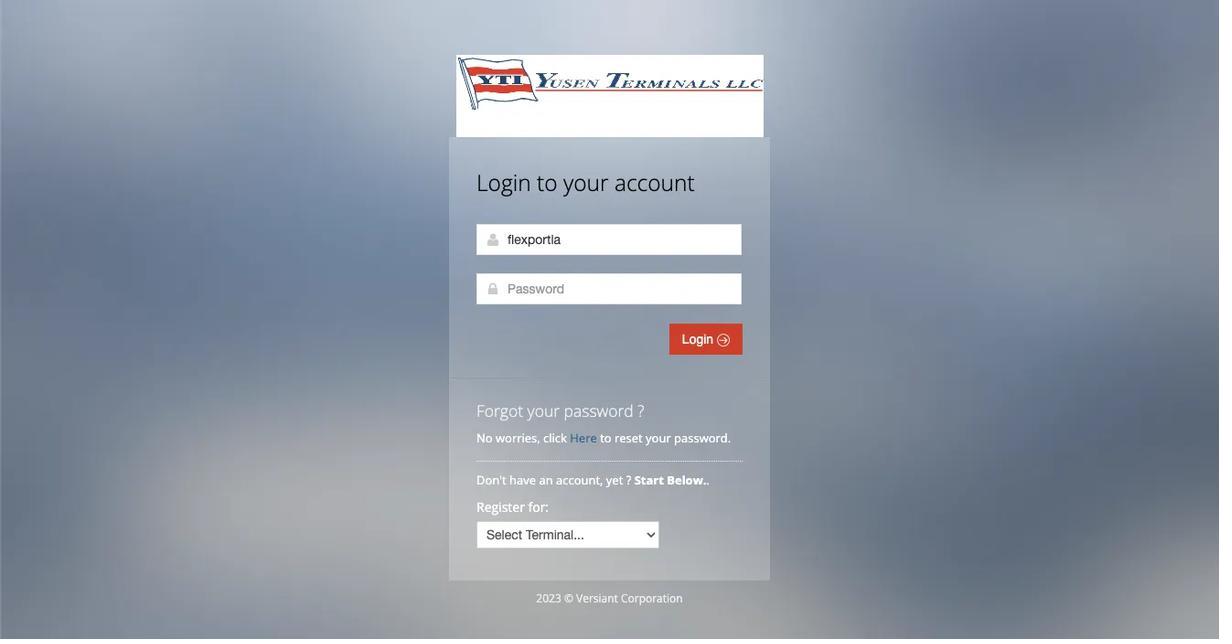 Task type: locate. For each thing, give the bounding box(es) containing it.
0 vertical spatial login
[[476, 167, 531, 198]]

to
[[537, 167, 557, 198], [600, 430, 611, 446]]

register
[[476, 498, 525, 516]]

to inside forgot your password ? no worries, click here to reset your password.
[[600, 430, 611, 446]]

1 vertical spatial login
[[682, 332, 717, 347]]

0 vertical spatial ?
[[638, 400, 644, 422]]

user image
[[486, 232, 500, 247]]

©
[[564, 591, 573, 606]]

? right the yet
[[626, 472, 631, 488]]

password
[[564, 400, 633, 422]]

your right reset
[[646, 430, 671, 446]]

0 horizontal spatial login
[[476, 167, 531, 198]]

0 horizontal spatial ?
[[626, 472, 631, 488]]

1 vertical spatial your
[[527, 400, 560, 422]]

2 vertical spatial your
[[646, 430, 671, 446]]

2 horizontal spatial your
[[646, 430, 671, 446]]

1 horizontal spatial ?
[[638, 400, 644, 422]]

your up click
[[527, 400, 560, 422]]

here link
[[570, 430, 597, 446]]

your up username text box
[[563, 167, 609, 198]]

no
[[476, 430, 493, 446]]

worries,
[[496, 430, 540, 446]]

below.
[[667, 472, 706, 488]]

corporation
[[621, 591, 683, 606]]

?
[[638, 400, 644, 422], [626, 472, 631, 488]]

to right here at the bottom
[[600, 430, 611, 446]]

1 vertical spatial to
[[600, 430, 611, 446]]

login
[[476, 167, 531, 198], [682, 332, 717, 347]]

an
[[539, 472, 553, 488]]

1 horizontal spatial to
[[600, 430, 611, 446]]

your
[[563, 167, 609, 198], [527, 400, 560, 422], [646, 430, 671, 446]]

login to your account
[[476, 167, 695, 198]]

yet
[[606, 472, 623, 488]]

Password password field
[[476, 273, 742, 305]]

0 vertical spatial your
[[563, 167, 609, 198]]

to up username text box
[[537, 167, 557, 198]]

password.
[[674, 430, 731, 446]]

1 horizontal spatial your
[[563, 167, 609, 198]]

1 horizontal spatial login
[[682, 332, 717, 347]]

? up reset
[[638, 400, 644, 422]]

login inside login button
[[682, 332, 717, 347]]

Username text field
[[476, 224, 742, 255]]

click
[[543, 430, 567, 446]]

login for login
[[682, 332, 717, 347]]

0 vertical spatial to
[[537, 167, 557, 198]]

here
[[570, 430, 597, 446]]

? inside forgot your password ? no worries, click here to reset your password.
[[638, 400, 644, 422]]

have
[[509, 472, 536, 488]]

2023
[[536, 591, 561, 606]]



Task type: describe. For each thing, give the bounding box(es) containing it.
lock image
[[486, 282, 500, 296]]

don't
[[476, 472, 506, 488]]

account
[[614, 167, 695, 198]]

account,
[[556, 472, 603, 488]]

start
[[634, 472, 664, 488]]

login button
[[669, 324, 743, 355]]

login for login to your account
[[476, 167, 531, 198]]

.
[[706, 472, 710, 488]]

forgot your password ? no worries, click here to reset your password.
[[476, 400, 731, 446]]

for:
[[528, 498, 549, 516]]

2023 © versiant corporation
[[536, 591, 683, 606]]

versiant
[[576, 591, 618, 606]]

0 horizontal spatial to
[[537, 167, 557, 198]]

don't have an account, yet ? start below. .
[[476, 472, 713, 488]]

swapright image
[[717, 334, 730, 347]]

0 horizontal spatial your
[[527, 400, 560, 422]]

1 vertical spatial ?
[[626, 472, 631, 488]]

reset
[[614, 430, 643, 446]]

forgot
[[476, 400, 523, 422]]

register for:
[[476, 498, 549, 516]]



